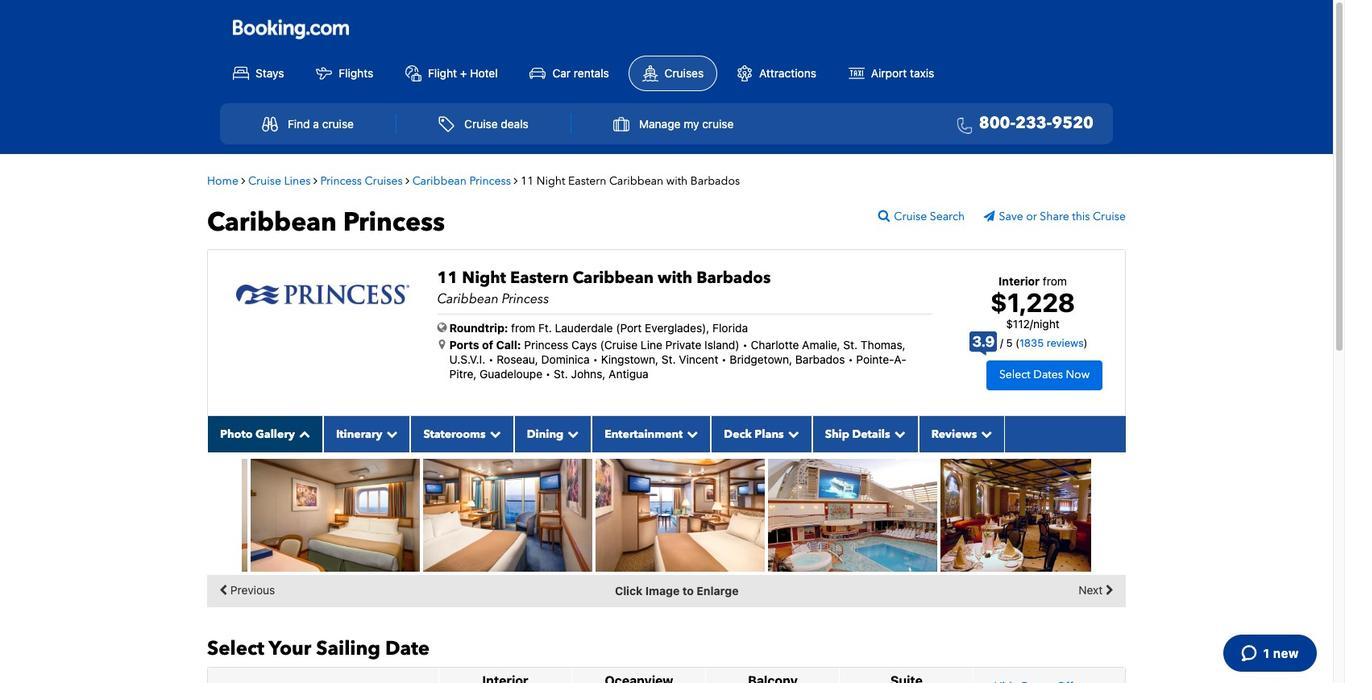 Task type: locate. For each thing, give the bounding box(es) containing it.
attractions
[[760, 66, 817, 80]]

chevron down image for staterooms
[[486, 428, 501, 439]]

st. down private
[[662, 352, 676, 366]]

barbados for 11 night eastern caribbean with barbados
[[691, 173, 741, 188]]

save or share this cruise link
[[984, 209, 1127, 224]]

caribbean princess down angle right icon
[[207, 205, 445, 240]]

cruise left the deals
[[465, 117, 498, 131]]

chevron down image left ship
[[784, 428, 800, 439]]

staterooms button
[[411, 416, 514, 452]]

cruise right a
[[322, 117, 354, 131]]

stays link
[[220, 56, 297, 90]]

cruise for manage my cruise
[[703, 117, 734, 131]]

caribbean down cruise lines
[[207, 205, 337, 240]]

select for select your sailing date
[[207, 635, 264, 662]]

select for select          dates now
[[1000, 367, 1031, 383]]

0 vertical spatial /
[[1031, 317, 1034, 331]]

barbados
[[691, 173, 741, 188], [697, 267, 771, 288], [796, 352, 846, 366]]

chevron down image
[[486, 428, 501, 439], [978, 428, 993, 439]]

home link
[[207, 173, 239, 188]]

barbados down my
[[691, 173, 741, 188]]

cruise for cruise search
[[895, 209, 928, 224]]

chevron down image left deck
[[683, 428, 699, 439]]

0 horizontal spatial night
[[462, 267, 506, 288]]

0 horizontal spatial 11
[[437, 267, 458, 288]]

caribbean princess
[[413, 173, 511, 188], [207, 205, 445, 240]]

chevron down image down 'johns,'
[[564, 428, 579, 439]]

cruise
[[465, 117, 498, 131], [248, 173, 281, 188], [895, 209, 928, 224], [1094, 209, 1127, 224]]

angle right image for princess cruises
[[406, 175, 410, 186]]

guadeloupe
[[480, 367, 543, 381]]

0 vertical spatial select
[[1000, 367, 1031, 383]]

cruises right angle right icon
[[365, 173, 403, 188]]

from
[[1043, 274, 1068, 288], [511, 321, 536, 334]]

1 vertical spatial from
[[511, 321, 536, 334]]

5
[[1007, 336, 1013, 349]]

chevron down image inside "dining" 'dropdown button'
[[564, 428, 579, 439]]

• left pointe-
[[849, 352, 854, 366]]

barbados down the amalie,
[[796, 352, 846, 366]]

photo
[[220, 426, 253, 442]]

800-233-9520
[[980, 112, 1094, 134]]

cruise search
[[895, 209, 965, 224]]

night for 11 night eastern caribbean with barbados
[[537, 173, 566, 188]]

0 vertical spatial with
[[667, 173, 688, 188]]

from inside interior from $1,228 $112 / night
[[1043, 274, 1068, 288]]

balcony image
[[423, 459, 593, 572]]

0 horizontal spatial st.
[[554, 367, 568, 381]]

island)
[[705, 338, 740, 351]]

cruise lines link
[[248, 173, 311, 188]]

2 chevron down image from the left
[[564, 428, 579, 439]]

plans
[[755, 426, 784, 442]]

deck
[[724, 426, 752, 442]]

roseau, dominica • kingstown, st. vincent • bridgetown, barbados •
[[494, 352, 854, 366]]

bridgetown,
[[730, 352, 793, 366]]

select down (
[[1000, 367, 1031, 383]]

airport
[[872, 66, 908, 80]]

0 horizontal spatial select
[[207, 635, 264, 662]]

1 vertical spatial eastern
[[510, 267, 569, 288]]

next link
[[1079, 578, 1119, 602]]

angle right image right princess cruises link
[[406, 175, 410, 186]]

ship
[[826, 426, 850, 442]]

chevron left image
[[219, 578, 227, 602]]

caribbean down manage
[[610, 173, 664, 188]]

with up everglades),
[[658, 267, 693, 288]]

chevron down image inside staterooms dropdown button
[[486, 428, 501, 439]]

ship details
[[826, 426, 891, 442]]

1 horizontal spatial cruises
[[665, 66, 704, 80]]

share
[[1041, 209, 1070, 224]]

2 horizontal spatial angle right image
[[514, 175, 518, 186]]

enlarge
[[697, 584, 739, 597]]

princess down "cruise deals"
[[470, 173, 511, 188]]

0 horizontal spatial /
[[1001, 336, 1004, 349]]

/ up 3.9 / 5 ( 1835 reviews )
[[1031, 317, 1034, 331]]

chevron down image inside 'entertainment' dropdown button
[[683, 428, 699, 439]]

11 inside 11 night eastern caribbean with barbados caribbean princess
[[437, 267, 458, 288]]

0 horizontal spatial from
[[511, 321, 536, 334]]

0 horizontal spatial angle right image
[[242, 175, 246, 186]]

previous
[[227, 583, 275, 597]]

3 angle right image from the left
[[514, 175, 518, 186]]

ports
[[450, 338, 479, 351]]

2 horizontal spatial st.
[[844, 338, 858, 351]]

chevron down image inside ship details dropdown button
[[891, 428, 906, 439]]

chevron down image for reviews
[[978, 428, 993, 439]]

1 horizontal spatial 11
[[521, 173, 534, 188]]

cruise left search
[[895, 209, 928, 224]]

2 vertical spatial barbados
[[796, 352, 846, 366]]

select          dates now
[[1000, 367, 1090, 383]]

chevron down image for entertainment
[[683, 428, 699, 439]]

eastern inside 11 night eastern caribbean with barbados caribbean princess
[[510, 267, 569, 288]]

11
[[521, 173, 534, 188], [437, 267, 458, 288]]

0 vertical spatial barbados
[[691, 173, 741, 188]]

• down dominica
[[546, 367, 551, 381]]

1 vertical spatial /
[[1001, 336, 1004, 349]]

4 chevron down image from the left
[[784, 428, 800, 439]]

manage my cruise button
[[596, 108, 752, 140]]

itinerary
[[336, 426, 383, 442]]

st. up pointe-
[[844, 338, 858, 351]]

0 vertical spatial eastern
[[568, 173, 607, 188]]

1 horizontal spatial st.
[[662, 352, 676, 366]]

• up bridgetown, at the right of page
[[743, 338, 748, 351]]

reviews
[[1047, 336, 1084, 349]]

800-233-9520 link
[[951, 112, 1094, 135]]

click image to enlarge
[[615, 584, 739, 597]]

1 horizontal spatial select
[[1000, 367, 1031, 383]]

lauderdale
[[555, 321, 613, 334]]

chevron down image left staterooms
[[383, 428, 398, 439]]

barbados inside 11 night eastern caribbean with barbados caribbean princess
[[697, 267, 771, 288]]

deck plans
[[724, 426, 784, 442]]

princess right angle right icon
[[321, 173, 362, 188]]

with inside 11 night eastern caribbean with barbados caribbean princess
[[658, 267, 693, 288]]

roundtrip:
[[450, 321, 509, 334]]

0 vertical spatial night
[[537, 173, 566, 188]]

2 chevron down image from the left
[[978, 428, 993, 439]]

0 vertical spatial cruises
[[665, 66, 704, 80]]

1 chevron down image from the left
[[486, 428, 501, 439]]

night
[[1034, 317, 1060, 331]]

1835
[[1020, 336, 1044, 349]]

2 cruise from the left
[[703, 117, 734, 131]]

2 angle right image from the left
[[406, 175, 410, 186]]

flights link
[[303, 56, 386, 90]]

1 angle right image from the left
[[242, 175, 246, 186]]

0 vertical spatial from
[[1043, 274, 1068, 288]]

chevron down image for ship details
[[891, 428, 906, 439]]

chevron down image inside reviews dropdown button
[[978, 428, 993, 439]]

1 horizontal spatial from
[[1043, 274, 1068, 288]]

cruise left lines
[[248, 173, 281, 188]]

0 horizontal spatial cruise
[[322, 117, 354, 131]]

/ left the 5
[[1001, 336, 1004, 349]]

entertainment
[[605, 426, 683, 442]]

chevron down image inside deck plans dropdown button
[[784, 428, 800, 439]]

ports of call:
[[450, 338, 521, 351]]

antigua
[[609, 367, 649, 381]]

reviews
[[932, 426, 978, 442]]

this
[[1073, 209, 1091, 224]]

2 vertical spatial st.
[[554, 367, 568, 381]]

with
[[667, 173, 688, 188], [658, 267, 693, 288]]

st.
[[844, 338, 858, 351], [662, 352, 676, 366], [554, 367, 568, 381]]

cruise inside find a cruise link
[[322, 117, 354, 131]]

11 night eastern caribbean with barbados
[[521, 173, 741, 188]]

1 horizontal spatial cruise
[[703, 117, 734, 131]]

princess down ft.
[[524, 338, 569, 351]]

chevron up image
[[295, 428, 310, 439]]

princess cruises image
[[236, 271, 409, 319]]

car
[[553, 66, 571, 80]]

from left ft.
[[511, 321, 536, 334]]

/ inside interior from $1,228 $112 / night
[[1031, 317, 1034, 331]]

3 chevron down image from the left
[[683, 428, 699, 439]]

1 vertical spatial st.
[[662, 352, 676, 366]]

chevron down image left reviews
[[891, 428, 906, 439]]

• down island)
[[722, 352, 727, 366]]

9520
[[1053, 112, 1094, 134]]

1 vertical spatial barbados
[[697, 267, 771, 288]]

dining button
[[514, 416, 592, 452]]

night inside 11 night eastern caribbean with barbados caribbean princess
[[462, 267, 506, 288]]

0 horizontal spatial cruises
[[365, 173, 403, 188]]

chevron down image
[[383, 428, 398, 439], [564, 428, 579, 439], [683, 428, 699, 439], [784, 428, 800, 439], [891, 428, 906, 439]]

with down the manage my cruise dropdown button
[[667, 173, 688, 188]]

interior from $1,228 $112 / night
[[991, 274, 1076, 331]]

caribbean up roundtrip:
[[437, 290, 499, 308]]

3.9
[[973, 333, 995, 350]]

• up st. johns, antigua on the bottom of the page
[[593, 352, 598, 366]]

eastern for 11 night eastern caribbean with barbados
[[568, 173, 607, 188]]

movies under the stars image
[[769, 459, 938, 572]]

cruises
[[665, 66, 704, 80], [365, 173, 403, 188]]

1 chevron down image from the left
[[383, 428, 398, 439]]

pointe-a- pitre, guadeloupe
[[450, 352, 907, 381]]

your
[[269, 635, 312, 662]]

angle right image down the deals
[[514, 175, 518, 186]]

1 horizontal spatial /
[[1031, 317, 1034, 331]]

1 vertical spatial select
[[207, 635, 264, 662]]

amalie,
[[803, 338, 841, 351]]

11 up globe image
[[437, 267, 458, 288]]

st. inside charlotte amalie, st. thomas, u.s.v.i.
[[844, 338, 858, 351]]

5 chevron down image from the left
[[891, 428, 906, 439]]

search
[[930, 209, 965, 224]]

deck plans button
[[712, 416, 813, 452]]

1 horizontal spatial chevron down image
[[978, 428, 993, 439]]

gallery
[[256, 426, 295, 442]]

deals
[[501, 117, 529, 131]]

0 vertical spatial st.
[[844, 338, 858, 351]]

flight + hotel
[[428, 66, 498, 80]]

photo gallery image thumbnails navigation
[[207, 575, 1127, 607]]

1 vertical spatial cruises
[[365, 173, 403, 188]]

cruise right my
[[703, 117, 734, 131]]

find a cruise
[[288, 117, 354, 131]]

manage
[[640, 117, 681, 131]]

/ inside 3.9 / 5 ( 1835 reviews )
[[1001, 336, 1004, 349]]

kingstown,
[[601, 352, 659, 366]]

cruise inside the manage my cruise dropdown button
[[703, 117, 734, 131]]

1 vertical spatial night
[[462, 267, 506, 288]]

from right interior
[[1043, 274, 1068, 288]]

cruise lines
[[248, 173, 311, 188]]

caribbean princess down cruise deals link
[[413, 173, 511, 188]]

or
[[1027, 209, 1038, 224]]

cruise search link
[[879, 209, 982, 224]]

1 cruise from the left
[[322, 117, 354, 131]]

eastern
[[568, 173, 607, 188], [510, 267, 569, 288]]

1 horizontal spatial night
[[537, 173, 566, 188]]

1 vertical spatial 11
[[437, 267, 458, 288]]

select
[[1000, 367, 1031, 383], [207, 635, 264, 662]]

1 horizontal spatial angle right image
[[406, 175, 410, 186]]

11 down the deals
[[521, 173, 534, 188]]

angle right image
[[242, 175, 246, 186], [406, 175, 410, 186], [514, 175, 518, 186]]

cruises inside cruises "link"
[[665, 66, 704, 80]]

st. down dominica
[[554, 367, 568, 381]]

princess up ft.
[[502, 290, 549, 308]]

princess inside 11 night eastern caribbean with barbados caribbean princess
[[502, 290, 549, 308]]

11 for 11 night eastern caribbean with barbados caribbean princess
[[437, 267, 458, 288]]

chevron down image for deck plans
[[784, 428, 800, 439]]

1 vertical spatial with
[[658, 267, 693, 288]]

cruises up "manage my cruise"
[[665, 66, 704, 80]]

0 vertical spatial 11
[[521, 173, 534, 188]]

select left your
[[207, 635, 264, 662]]

cruise inside cruise deals link
[[465, 117, 498, 131]]

caribbean
[[413, 173, 467, 188], [610, 173, 664, 188], [207, 205, 337, 240], [573, 267, 654, 288], [437, 290, 499, 308]]

chevron down image inside the itinerary dropdown button
[[383, 428, 398, 439]]

booking.com home image
[[233, 19, 349, 40]]

barbados up florida
[[697, 267, 771, 288]]

angle right image right home
[[242, 175, 246, 186]]

a-
[[895, 352, 907, 366]]

0 horizontal spatial chevron down image
[[486, 428, 501, 439]]



Task type: describe. For each thing, give the bounding box(es) containing it.
chevron down image for itinerary
[[383, 428, 398, 439]]

dates
[[1034, 367, 1064, 383]]

select your sailing date
[[207, 635, 430, 662]]

private
[[666, 338, 702, 351]]

save or share this cruise
[[1000, 209, 1127, 224]]

photo gallery
[[220, 426, 295, 442]]

11 for 11 night eastern caribbean with barbados
[[521, 173, 534, 188]]

previous link
[[215, 578, 275, 602]]

now
[[1066, 367, 1090, 383]]

charlotte
[[751, 338, 800, 351]]

)
[[1084, 336, 1088, 349]]

cruise deals link
[[421, 108, 546, 140]]

everglades),
[[645, 321, 710, 334]]

+
[[460, 66, 467, 80]]

charlotte amalie, st. thomas, u.s.v.i.
[[450, 338, 906, 366]]

cruise deals
[[465, 117, 529, 131]]

oceanview image
[[251, 459, 420, 572]]

photo gallery button
[[207, 416, 323, 452]]

princess cruises link
[[321, 173, 403, 188]]

cruise for cruise lines
[[248, 173, 281, 188]]

(
[[1016, 336, 1020, 349]]

flight + hotel link
[[393, 56, 511, 90]]

cruises inside caribbean princess main content
[[365, 173, 403, 188]]

princess down "princess cruises"
[[343, 205, 445, 240]]

cruise right this
[[1094, 209, 1127, 224]]

to
[[683, 584, 694, 597]]

stays
[[256, 66, 284, 80]]

flights
[[339, 66, 374, 80]]

paper plane image
[[984, 210, 1000, 222]]

car rentals
[[553, 66, 610, 80]]

$112
[[1007, 317, 1031, 331]]

hotel
[[470, 66, 498, 80]]

call:
[[496, 338, 521, 351]]

sabatinis image
[[941, 459, 1110, 572]]

angle right image for home
[[242, 175, 246, 186]]

interior image
[[78, 459, 248, 572]]

suite image
[[596, 459, 765, 572]]

0 vertical spatial caribbean princess
[[413, 173, 511, 188]]

eastern for 11 night eastern caribbean with barbados caribbean princess
[[510, 267, 569, 288]]

search image
[[879, 209, 895, 222]]

airport taxis link
[[836, 56, 948, 90]]

dominica
[[542, 352, 590, 366]]

angle right image for caribbean princess
[[514, 175, 518, 186]]

800-
[[980, 112, 1016, 134]]

with for 11 night eastern caribbean with barbados
[[667, 173, 688, 188]]

save
[[1000, 209, 1024, 224]]

1835 reviews link
[[1020, 336, 1084, 349]]

dining
[[527, 426, 564, 442]]

roundtrip: from ft. lauderdale (port everglades), florida
[[450, 321, 748, 334]]

home
[[207, 173, 239, 188]]

caribbean up roundtrip: from ft. lauderdale (port everglades), florida
[[573, 267, 654, 288]]

princess cays (cruise line private island) •
[[524, 338, 748, 351]]

$1,228
[[991, 287, 1076, 318]]

click
[[615, 584, 643, 597]]

attractions link
[[724, 56, 830, 90]]

lines
[[284, 173, 311, 188]]

princess cruises
[[321, 173, 403, 188]]

find a cruise link
[[245, 108, 372, 140]]

cruise for cruise deals
[[465, 117, 498, 131]]

entertainment button
[[592, 416, 712, 452]]

thomas,
[[861, 338, 906, 351]]

sailing
[[316, 635, 381, 662]]

flight
[[428, 66, 457, 80]]

my
[[684, 117, 700, 131]]

of
[[482, 338, 494, 351]]

globe image
[[437, 321, 447, 333]]

11 night eastern caribbean with barbados caribbean princess
[[437, 267, 771, 308]]

select          dates now link
[[987, 361, 1103, 390]]

details
[[853, 426, 891, 442]]

caribbean princess link
[[413, 173, 514, 188]]

roseau,
[[497, 352, 539, 366]]

with for 11 night eastern caribbean with barbados caribbean princess
[[658, 267, 693, 288]]

florida
[[713, 321, 748, 334]]

st. johns, antigua
[[551, 367, 649, 381]]

a
[[313, 117, 319, 131]]

1 vertical spatial caribbean princess
[[207, 205, 445, 240]]

rentals
[[574, 66, 610, 80]]

caribbean down cruise deals link
[[413, 173, 467, 188]]

itinerary button
[[323, 416, 411, 452]]

cruises link
[[629, 55, 718, 91]]

from for ft.
[[511, 321, 536, 334]]

3.9 / 5 ( 1835 reviews )
[[973, 333, 1088, 350]]

from for $1,228
[[1043, 274, 1068, 288]]

pointe-
[[857, 352, 895, 366]]

taxis
[[911, 66, 935, 80]]

cruise for find a cruise
[[322, 117, 354, 131]]

travel menu navigation
[[220, 103, 1114, 144]]

find
[[288, 117, 310, 131]]

• down of
[[489, 352, 494, 366]]

angle right image
[[314, 175, 318, 186]]

interior
[[999, 274, 1040, 288]]

manage my cruise
[[640, 117, 734, 131]]

night for 11 night eastern caribbean with barbados caribbean princess
[[462, 267, 506, 288]]

barbados for 11 night eastern caribbean with barbados caribbean princess
[[697, 267, 771, 288]]

image
[[646, 584, 680, 597]]

next
[[1079, 583, 1106, 597]]

airport taxis
[[872, 66, 935, 80]]

chevron right image
[[1106, 578, 1115, 602]]

chevron down image for dining
[[564, 428, 579, 439]]

u.s.v.i.
[[450, 352, 486, 366]]

caribbean princess main content
[[0, 162, 1135, 683]]

map marker image
[[439, 338, 446, 350]]

ft.
[[539, 321, 552, 334]]

ship details button
[[813, 416, 919, 452]]

cays
[[572, 338, 597, 351]]



Task type: vqa. For each thing, say whether or not it's contained in the screenshot.
THE YOUR
yes



